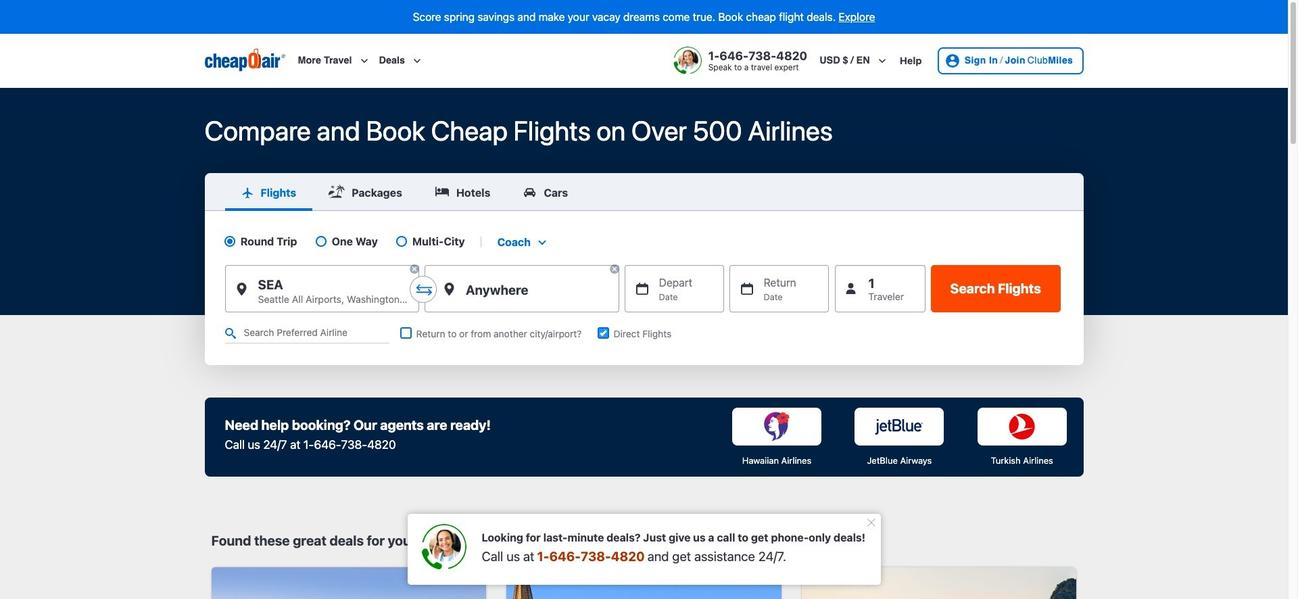 Task type: describe. For each thing, give the bounding box(es) containing it.
cookie consent banner dialog
[[0, 537, 1288, 599]]

search widget tabs tab list
[[205, 173, 1084, 211]]

call us at1-646-738-4820 image
[[421, 524, 467, 570]]

Search Preferred Airline text field
[[225, 323, 390, 344]]

hawaiian airlines image
[[732, 408, 822, 446]]

jetblue airways image
[[855, 408, 944, 446]]



Task type: vqa. For each thing, say whether or not it's contained in the screenshot.
ARRIVAL DATE: FRIDAY, JANUARY 26 AT, 7:57PM. ARRIVAL TO: LAS VEGAS HARRY REID INTL. AIRPORT LAS element
no



Task type: locate. For each thing, give the bounding box(es) containing it.
clear field image
[[409, 264, 420, 275], [609, 264, 620, 275]]

turkish airlines image
[[978, 408, 1067, 446]]

None field
[[492, 235, 551, 249]]

speak to a travel expert image
[[674, 47, 702, 75]]

search image
[[225, 328, 236, 339]]

None search field
[[0, 88, 1288, 599]]

0 horizontal spatial clear field image
[[409, 264, 420, 275]]

1 clear field image from the left
[[409, 264, 420, 275]]

1 horizontal spatial clear field image
[[609, 264, 620, 275]]

2 clear field image from the left
[[609, 264, 620, 275]]

form
[[205, 173, 1084, 365]]

None button
[[931, 265, 1061, 312]]



